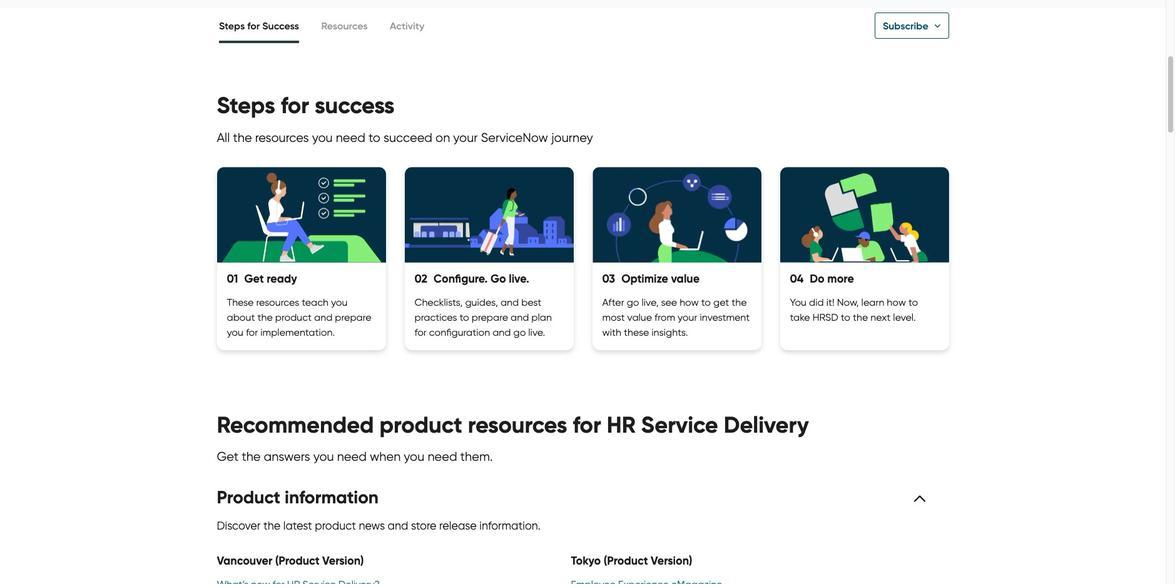 Task type: locate. For each thing, give the bounding box(es) containing it.
1 version) from the left
[[322, 554, 364, 568]]

2 horizontal spatial product
[[380, 411, 462, 439]]

the inside the these resources teach you about the product and prepare you for implementation.
[[258, 312, 273, 324]]

1 (product from the left
[[275, 554, 320, 568]]

to for best
[[460, 312, 469, 324]]

store
[[411, 520, 437, 533]]

all the resources you need to succeed on your servicenow journey
[[217, 130, 593, 145]]

to inside after go live, see how to get the most value from your investment with these insights.
[[701, 296, 711, 308]]

news
[[359, 520, 385, 533]]

0 horizontal spatial product
[[275, 312, 312, 324]]

to up configuration
[[460, 312, 469, 324]]

product
[[217, 487, 280, 509]]

and down teach
[[314, 312, 333, 324]]

04 do more
[[790, 272, 854, 286]]

most
[[602, 311, 625, 323]]

steps for success link
[[219, 8, 299, 43]]

how inside after go live, see how to get the most value from your investment with these insights.
[[680, 296, 699, 308]]

need left when in the left bottom of the page
[[337, 450, 367, 465]]

ready
[[267, 272, 297, 286]]

0 vertical spatial product
[[275, 312, 312, 324]]

value
[[671, 272, 700, 286], [627, 311, 652, 323]]

get
[[244, 272, 264, 286], [217, 450, 239, 465]]

about
[[227, 312, 255, 324]]

to inside checklists, guides, and best practices to prepare and plan for configuration and go live.
[[460, 312, 469, 324]]

practices
[[415, 312, 457, 324]]

0 vertical spatial resources
[[255, 130, 309, 145]]

for left the success on the left
[[247, 19, 260, 32]]

0 horizontal spatial how
[[680, 296, 699, 308]]

product
[[275, 312, 312, 324], [380, 411, 462, 439], [315, 520, 356, 533]]

for down 'practices'
[[415, 327, 427, 339]]

3 image image from the left
[[592, 167, 761, 263]]

your right from
[[678, 311, 698, 323]]

you right when in the left bottom of the page
[[404, 450, 425, 465]]

2 vertical spatial product
[[315, 520, 356, 533]]

release
[[439, 520, 477, 533]]

and
[[501, 297, 519, 308], [314, 312, 333, 324], [511, 312, 529, 324], [493, 327, 511, 339], [388, 520, 408, 533]]

to for see
[[701, 296, 711, 308]]

steps for steps for success
[[217, 91, 275, 120]]

value up see
[[671, 272, 700, 286]]

1 vertical spatial get
[[217, 450, 239, 465]]

steps
[[219, 19, 245, 32], [217, 91, 275, 120]]

go left live,
[[627, 296, 639, 308]]

0 vertical spatial value
[[671, 272, 700, 286]]

live. right go in the left of the page
[[509, 272, 529, 286]]

1 prepare from the left
[[335, 312, 372, 324]]

1 vertical spatial your
[[678, 311, 698, 323]]

to left succeed
[[369, 130, 381, 145]]

1 how from the left
[[680, 296, 699, 308]]

resources link
[[321, 8, 368, 43]]

for down about
[[246, 327, 258, 339]]

hr
[[607, 411, 636, 439]]

live. down plan at bottom
[[528, 327, 545, 339]]

0 horizontal spatial prepare
[[335, 312, 372, 324]]

go down best
[[514, 327, 526, 339]]

4 image image from the left
[[780, 167, 949, 263]]

1 vertical spatial go
[[514, 327, 526, 339]]

0 vertical spatial get
[[244, 272, 264, 286]]

all
[[217, 130, 230, 145]]

to
[[369, 130, 381, 145], [701, 296, 711, 308], [909, 297, 918, 308], [460, 312, 469, 324], [841, 312, 851, 324]]

the
[[233, 130, 252, 145], [732, 296, 747, 308], [258, 312, 273, 324], [853, 312, 868, 324], [242, 450, 261, 465], [263, 520, 281, 533]]

2 how from the left
[[887, 297, 906, 308]]

the left latest
[[263, 520, 281, 533]]

0 horizontal spatial go
[[514, 327, 526, 339]]

success
[[315, 91, 395, 120]]

vancouver (product version)
[[217, 554, 364, 568]]

1 horizontal spatial version)
[[651, 554, 693, 568]]

for left hr at bottom
[[573, 411, 601, 439]]

2 image image from the left
[[405, 167, 574, 263]]

value up these on the bottom right of page
[[627, 311, 652, 323]]

(product for vancouver
[[275, 554, 320, 568]]

need left them.
[[428, 450, 457, 465]]

subscribe button
[[875, 13, 949, 39]]

1 horizontal spatial (product
[[604, 554, 648, 568]]

(product down latest
[[275, 554, 320, 568]]

how up level.
[[887, 297, 906, 308]]

(product
[[275, 554, 320, 568], [604, 554, 648, 568]]

for inside checklists, guides, and best practices to prepare and plan for configuration and go live.
[[415, 327, 427, 339]]

checklists, guides, and best practices to prepare and plan for configuration and go live.
[[415, 297, 552, 339]]

1 horizontal spatial how
[[887, 297, 906, 308]]

succeed
[[384, 130, 433, 145]]

steps left the success on the left
[[219, 19, 245, 32]]

insights.
[[652, 326, 688, 338]]

2 prepare from the left
[[472, 312, 508, 324]]

0 vertical spatial your
[[453, 130, 478, 145]]

these resources teach you about the product and prepare you for implementation.
[[227, 297, 372, 339]]

1 vertical spatial value
[[627, 311, 652, 323]]

01
[[227, 272, 238, 286]]

the down the learn
[[853, 312, 868, 324]]

resources down steps for success
[[255, 130, 309, 145]]

more
[[828, 272, 854, 286]]

steps for steps for success
[[219, 19, 245, 32]]

them.
[[460, 450, 493, 465]]

0 horizontal spatial version)
[[322, 554, 364, 568]]

latest
[[283, 520, 312, 533]]

product inside the these resources teach you about the product and prepare you for implementation.
[[275, 312, 312, 324]]

prepare
[[335, 312, 372, 324], [472, 312, 508, 324]]

resources inside the these resources teach you about the product and prepare you for implementation.
[[256, 297, 299, 308]]

implementation.
[[261, 327, 335, 339]]

with
[[602, 326, 622, 338]]

image image for more
[[780, 167, 949, 263]]

get up product
[[217, 450, 239, 465]]

02 configure. go live.
[[415, 272, 529, 286]]

0 vertical spatial steps
[[219, 19, 245, 32]]

1 horizontal spatial prepare
[[472, 312, 508, 324]]

how right see
[[680, 296, 699, 308]]

1 image image from the left
[[217, 167, 386, 263]]

plan
[[532, 312, 552, 324]]

answers
[[264, 450, 310, 465]]

get right 01
[[244, 272, 264, 286]]

0 horizontal spatial value
[[627, 311, 652, 323]]

02
[[415, 272, 428, 286]]

resources down ready
[[256, 297, 299, 308]]

1 horizontal spatial your
[[678, 311, 698, 323]]

2 version) from the left
[[651, 554, 693, 568]]

need
[[336, 130, 365, 145], [337, 450, 367, 465], [428, 450, 457, 465]]

you down about
[[227, 327, 243, 339]]

1 vertical spatial live.
[[528, 327, 545, 339]]

need down success
[[336, 130, 365, 145]]

resources for all
[[255, 130, 309, 145]]

the right about
[[258, 312, 273, 324]]

need for for
[[336, 130, 365, 145]]

you
[[790, 297, 807, 308]]

for
[[247, 19, 260, 32], [281, 91, 309, 120], [246, 327, 258, 339], [415, 327, 427, 339], [573, 411, 601, 439]]

best
[[521, 297, 542, 308]]

to down now,
[[841, 312, 851, 324]]

you down steps for success
[[312, 130, 333, 145]]

how
[[680, 296, 699, 308], [887, 297, 906, 308]]

to for you
[[369, 130, 381, 145]]

1 vertical spatial steps
[[217, 91, 275, 120]]

(product right the tokyo
[[604, 554, 648, 568]]

product up implementation.
[[275, 312, 312, 324]]

image image
[[217, 167, 386, 263], [405, 167, 574, 263], [592, 167, 761, 263], [780, 167, 949, 263]]

do
[[810, 272, 825, 286]]

image image for ready
[[217, 167, 386, 263]]

your right on
[[453, 130, 478, 145]]

image image for go
[[405, 167, 574, 263]]

steps up all
[[217, 91, 275, 120]]

delivery
[[724, 411, 809, 439]]

you right teach
[[331, 297, 348, 308]]

you
[[312, 130, 333, 145], [331, 297, 348, 308], [227, 327, 243, 339], [313, 450, 334, 465], [404, 450, 425, 465]]

steps for success
[[219, 19, 299, 32]]

live.
[[509, 272, 529, 286], [528, 327, 545, 339]]

configuration
[[429, 327, 490, 339]]

for inside the these resources teach you about the product and prepare you for implementation.
[[246, 327, 258, 339]]

product up when in the left bottom of the page
[[380, 411, 462, 439]]

you right answers
[[313, 450, 334, 465]]

version)
[[322, 554, 364, 568], [651, 554, 693, 568]]

prepare inside the these resources teach you about the product and prepare you for implementation.
[[335, 312, 372, 324]]

resources up them.
[[468, 411, 567, 439]]

the right all
[[233, 130, 252, 145]]

1 horizontal spatial go
[[627, 296, 639, 308]]

0 horizontal spatial get
[[217, 450, 239, 465]]

0 vertical spatial go
[[627, 296, 639, 308]]

resources
[[255, 130, 309, 145], [256, 297, 299, 308], [468, 411, 567, 439]]

1 vertical spatial resources
[[256, 297, 299, 308]]

2 vertical spatial resources
[[468, 411, 567, 439]]

03
[[602, 272, 615, 286]]

2 (product from the left
[[604, 554, 648, 568]]

0 horizontal spatial (product
[[275, 554, 320, 568]]

go
[[627, 296, 639, 308], [514, 327, 526, 339]]

when
[[370, 450, 401, 465]]

0 horizontal spatial your
[[453, 130, 478, 145]]

product down information at the bottom left of page
[[315, 520, 356, 533]]

to left get on the bottom right
[[701, 296, 711, 308]]

the right get on the bottom right
[[732, 296, 747, 308]]

1 horizontal spatial get
[[244, 272, 264, 286]]

value inside after go live, see how to get the most value from your investment with these insights.
[[627, 311, 652, 323]]

your
[[453, 130, 478, 145], [678, 311, 698, 323]]

for inside steps for success link
[[247, 19, 260, 32]]

04
[[790, 272, 804, 286]]

01 get ready
[[227, 272, 297, 286]]



Task type: vqa. For each thing, say whether or not it's contained in the screenshot.
2023 for Tera Contributor
no



Task type: describe. For each thing, give the bounding box(es) containing it.
level.
[[893, 312, 916, 324]]

investment
[[700, 311, 750, 323]]

for left success
[[281, 91, 309, 120]]

discover the latest product news and store release information.
[[217, 520, 541, 533]]

discover
[[217, 520, 261, 533]]

information
[[285, 487, 379, 509]]

prepare inside checklists, guides, and best practices to prepare and plan for configuration and go live.
[[472, 312, 508, 324]]

success
[[262, 19, 299, 32]]

information.
[[480, 520, 541, 533]]

now,
[[837, 297, 859, 308]]

0 vertical spatial live.
[[509, 272, 529, 286]]

you for answers
[[313, 450, 334, 465]]

hrsd
[[813, 312, 839, 324]]

subscribe
[[883, 19, 929, 32]]

your inside after go live, see how to get the most value from your investment with these insights.
[[678, 311, 698, 323]]

need for product
[[337, 450, 367, 465]]

take
[[790, 312, 810, 324]]

recommended product resources for hr service delivery
[[217, 411, 809, 439]]

from
[[655, 311, 675, 323]]

guides,
[[465, 297, 498, 308]]

service
[[641, 411, 718, 439]]

activity
[[390, 19, 425, 32]]

did
[[809, 297, 824, 308]]

see
[[661, 296, 677, 308]]

how inside you did it! now, learn how to take hrsd to the next level.
[[887, 297, 906, 308]]

image image for value
[[592, 167, 761, 263]]

journey
[[551, 130, 593, 145]]

teach
[[302, 297, 329, 308]]

configure.
[[434, 272, 488, 286]]

and down best
[[511, 312, 529, 324]]

optimize
[[622, 272, 668, 286]]

checklists,
[[415, 297, 463, 308]]

03 optimize value
[[602, 272, 700, 286]]

and inside the these resources teach you about the product and prepare you for implementation.
[[314, 312, 333, 324]]

after go live, see how to get the most value from your investment with these insights.
[[602, 296, 750, 338]]

the inside after go live, see how to get the most value from your investment with these insights.
[[732, 296, 747, 308]]

the left answers
[[242, 450, 261, 465]]

the inside you did it! now, learn how to take hrsd to the next level.
[[853, 312, 868, 324]]

vancouver
[[217, 554, 272, 568]]

resources for recommended
[[468, 411, 567, 439]]

and down guides,
[[493, 327, 511, 339]]

go inside checklists, guides, and best practices to prepare and plan for configuration and go live.
[[514, 327, 526, 339]]

recommended
[[217, 411, 374, 439]]

1 vertical spatial product
[[380, 411, 462, 439]]

and left best
[[501, 297, 519, 308]]

version) for tokyo (product version)
[[651, 554, 693, 568]]

you for teach
[[331, 297, 348, 308]]

steps for success
[[217, 91, 395, 120]]

to up level.
[[909, 297, 918, 308]]

get the answers you need when you need them.
[[217, 450, 493, 465]]

version) for vancouver (product version)
[[322, 554, 364, 568]]

1 horizontal spatial value
[[671, 272, 700, 286]]

next
[[871, 312, 891, 324]]

1 horizontal spatial product
[[315, 520, 356, 533]]

and left 'store'
[[388, 520, 408, 533]]

go inside after go live, see how to get the most value from your investment with these insights.
[[627, 296, 639, 308]]

learn
[[862, 297, 885, 308]]

after
[[602, 296, 624, 308]]

resources
[[321, 19, 368, 32]]

tokyo
[[571, 554, 601, 568]]

go
[[491, 272, 506, 286]]

activity link
[[390, 8, 425, 43]]

live. inside checklists, guides, and best practices to prepare and plan for configuration and go live.
[[528, 327, 545, 339]]

(product for tokyo
[[604, 554, 648, 568]]

live,
[[642, 296, 659, 308]]

these
[[227, 297, 254, 308]]

on
[[436, 130, 450, 145]]

these
[[624, 326, 649, 338]]

you did it! now, learn how to take hrsd to the next level.
[[790, 297, 918, 324]]

get
[[714, 296, 729, 308]]

you for resources
[[312, 130, 333, 145]]

tokyo (product version)
[[571, 554, 693, 568]]

it!
[[827, 297, 835, 308]]

servicenow
[[481, 130, 548, 145]]

product information
[[217, 487, 379, 509]]



